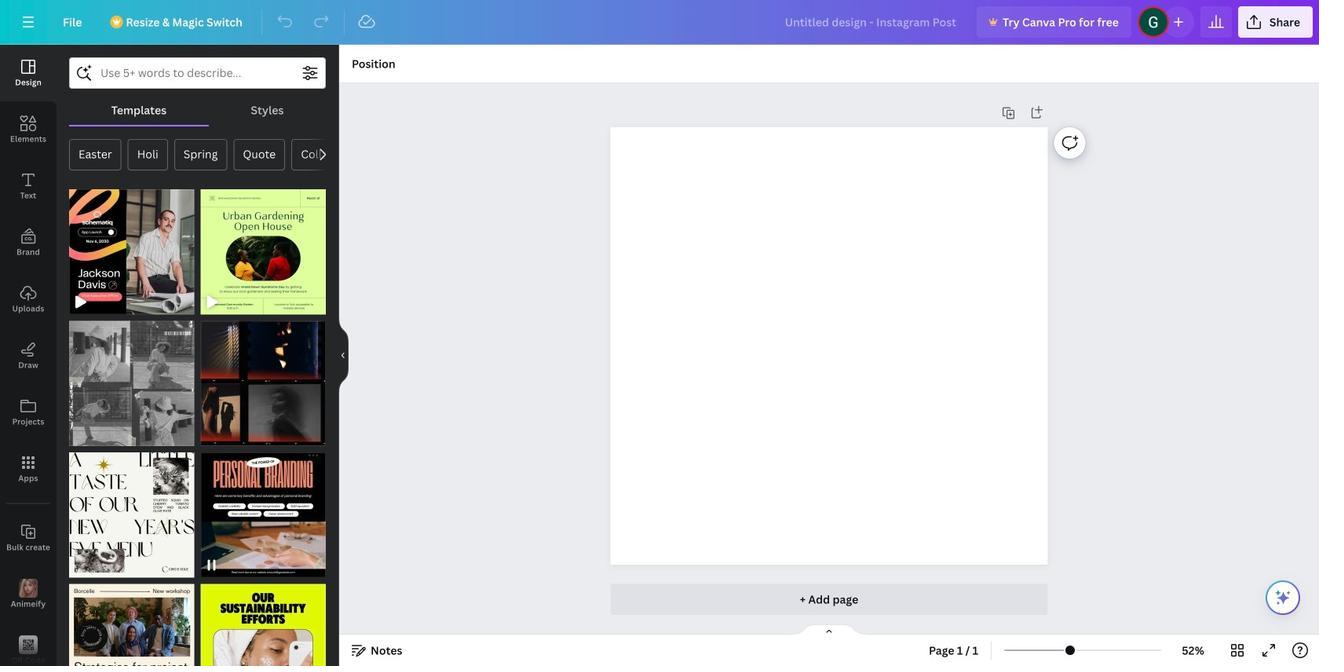 Task type: locate. For each thing, give the bounding box(es) containing it.
black and red retro photographic film photo collage instagram post image
[[201, 321, 326, 446]]

beige and black business workshop modern instagram post group
[[69, 575, 194, 666]]

Use 5+ words to describe... search field
[[101, 58, 295, 88]]

show pages image
[[792, 624, 867, 636]]

commercial event instagram post in black and white neon pink bold gradient style group
[[69, 189, 194, 315]]

world down syndrome day instagram post in lime green dark green soft photocentric style group
[[201, 189, 326, 315]]



Task type: vqa. For each thing, say whether or not it's contained in the screenshot.
New Year Promo Instagram Post in Ivory Black Gold Modern Typographic Style image
yes



Task type: describe. For each thing, give the bounding box(es) containing it.
Design title text field
[[773, 6, 971, 38]]

new year promo instagram post in ivory black gold modern typographic style group
[[69, 452, 194, 578]]

grey & white minimalist photo collage instagram post image
[[69, 321, 194, 446]]

hide image
[[339, 318, 349, 393]]

side panel tab list
[[0, 45, 57, 666]]

orange black modern personal branding tips animated social media group
[[201, 452, 326, 578]]

new year promo instagram post in ivory black gold modern typographic style image
[[69, 452, 194, 578]]

main menu bar
[[0, 0, 1320, 45]]

Zoom button
[[1168, 638, 1219, 663]]

lime green bright purple black minimal bright transparency inclusive skincare multipage instagram post group
[[201, 575, 326, 666]]

canva assistant image
[[1274, 588, 1293, 607]]



